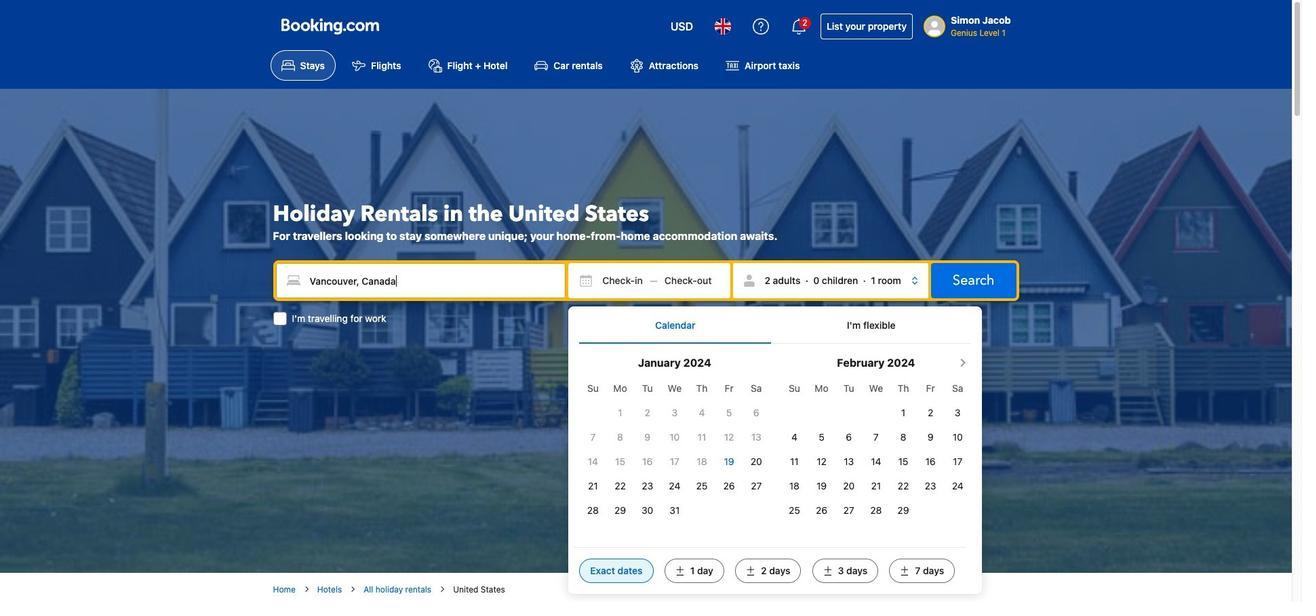 Task type: locate. For each thing, give the bounding box(es) containing it.
27 January 2024 checkbox
[[751, 480, 762, 492]]

5 January 2024 checkbox
[[727, 407, 732, 418]]

booking.com online hotel reservations image
[[281, 18, 379, 35]]

20 January 2024 checkbox
[[751, 456, 762, 467]]

14 February 2024 checkbox
[[871, 456, 882, 467]]

2 January 2024 checkbox
[[645, 407, 651, 418]]

28 January 2024 checkbox
[[587, 504, 599, 516]]

11 February 2024 checkbox
[[790, 456, 799, 467]]

4 February 2024 checkbox
[[792, 431, 798, 443]]

11 January 2024 checkbox
[[698, 431, 706, 443]]

21 February 2024 checkbox
[[871, 480, 881, 492]]

16 January 2024 checkbox
[[643, 456, 653, 467]]

20 February 2024 checkbox
[[843, 480, 855, 492]]

18 January 2024 checkbox
[[697, 456, 707, 467]]

23 February 2024 checkbox
[[925, 480, 937, 492]]

tab list
[[580, 307, 972, 344]]

16 February 2024 checkbox
[[926, 456, 936, 467]]

12 February 2024 checkbox
[[817, 456, 827, 467]]

25 February 2024 checkbox
[[789, 504, 800, 516]]

10 February 2024 checkbox
[[953, 431, 963, 443]]

19 February 2024 checkbox
[[817, 480, 827, 492]]

30 January 2024 checkbox
[[642, 504, 654, 516]]

None search field
[[273, 261, 1019, 594]]

Please type your destination search field
[[276, 263, 566, 299]]

28 February 2024 checkbox
[[871, 504, 882, 516]]

17 January 2024 checkbox
[[670, 456, 680, 467]]

1 January 2024 checkbox
[[618, 407, 623, 418]]

26 January 2024 checkbox
[[724, 480, 735, 492]]

10 January 2024 checkbox
[[670, 431, 680, 443]]

13 January 2024 checkbox
[[752, 431, 762, 443]]



Task type: vqa. For each thing, say whether or not it's contained in the screenshot.
27 February 2024 checkbox
yes



Task type: describe. For each thing, give the bounding box(es) containing it.
5 February 2024 checkbox
[[819, 431, 825, 443]]

8 February 2024 checkbox
[[901, 431, 907, 443]]

svg image
[[665, 274, 678, 288]]

29 February 2024 checkbox
[[898, 504, 909, 516]]

1 February 2024 checkbox
[[902, 407, 906, 418]]

17 February 2024 checkbox
[[953, 456, 963, 467]]

7 February 2024 checkbox
[[874, 431, 879, 443]]

6 February 2024 checkbox
[[846, 431, 852, 443]]

22 January 2024 checkbox
[[615, 480, 626, 492]]

26 February 2024 checkbox
[[816, 504, 828, 516]]

13 February 2024 checkbox
[[844, 456, 854, 467]]

22 February 2024 checkbox
[[898, 480, 909, 492]]

7 January 2024 checkbox
[[591, 431, 596, 443]]

4 January 2024 checkbox
[[699, 407, 705, 418]]

8 January 2024 checkbox
[[617, 431, 623, 443]]

svg image
[[580, 274, 593, 288]]

23 January 2024 checkbox
[[642, 480, 653, 492]]

9 February 2024 checkbox
[[928, 431, 934, 443]]

29 January 2024 checkbox
[[615, 504, 626, 516]]

24 February 2024 checkbox
[[952, 480, 964, 492]]

15 February 2024 checkbox
[[899, 456, 909, 467]]

6 January 2024 checkbox
[[754, 407, 760, 418]]

2 February 2024 checkbox
[[928, 407, 934, 418]]

27 February 2024 checkbox
[[844, 504, 855, 516]]

15 January 2024 checkbox
[[615, 456, 626, 467]]

31 January 2024 checkbox
[[670, 504, 680, 516]]

3 January 2024 checkbox
[[672, 407, 678, 418]]

21 January 2024 checkbox
[[588, 480, 598, 492]]

3 February 2024 checkbox
[[955, 407, 961, 418]]

9 January 2024 checkbox
[[645, 431, 651, 443]]

18 February 2024 checkbox
[[790, 480, 800, 492]]

19 January 2024 checkbox
[[724, 456, 735, 467]]

24 January 2024 checkbox
[[669, 480, 681, 492]]

25 January 2024 checkbox
[[696, 480, 708, 492]]

14 January 2024 checkbox
[[588, 456, 598, 467]]

12 January 2024 checkbox
[[724, 431, 734, 443]]



